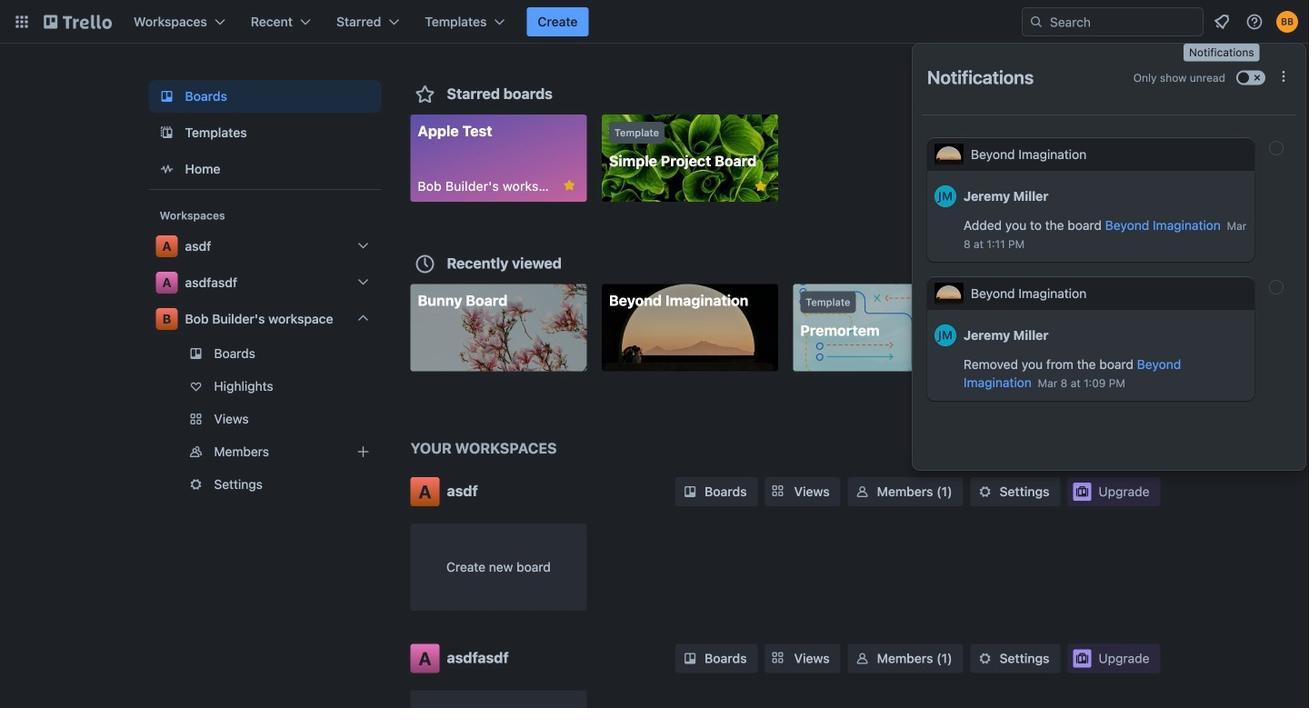Task type: describe. For each thing, give the bounding box(es) containing it.
open information menu image
[[1246, 13, 1264, 31]]

click to unstar this board. it will be removed from your starred list. image
[[753, 178, 769, 195]]

1 sm image from the left
[[681, 483, 699, 501]]

template board image
[[156, 122, 178, 144]]

home image
[[156, 158, 178, 180]]

0 notifications image
[[1211, 11, 1233, 33]]

2 jeremy miller (jeremymiller198) image from the top
[[935, 322, 957, 349]]

search image
[[1030, 15, 1044, 29]]

add image
[[352, 441, 374, 463]]



Task type: locate. For each thing, give the bounding box(es) containing it.
jeremy miller (jeremymiller198) image
[[935, 183, 957, 210], [935, 322, 957, 349]]

click to unstar this board. it will be removed from your starred list. image
[[561, 177, 578, 194]]

primary element
[[0, 0, 1310, 44]]

Search field
[[1044, 9, 1203, 35]]

board image
[[156, 85, 178, 107]]

1 jeremy miller (jeremymiller198) image from the top
[[935, 183, 957, 210]]

tooltip
[[1184, 44, 1260, 61]]

1 vertical spatial jeremy miller (jeremymiller198) image
[[935, 322, 957, 349]]

2 sm image from the left
[[854, 650, 872, 668]]

sm image
[[681, 483, 699, 501], [854, 483, 872, 501], [976, 483, 995, 501]]

2 sm image from the left
[[854, 483, 872, 501]]

1 sm image from the left
[[681, 650, 699, 668]]

0 horizontal spatial sm image
[[681, 483, 699, 501]]

1 horizontal spatial sm image
[[854, 650, 872, 668]]

bob builder (bobbuilder40) image
[[1277, 11, 1299, 33]]

2 horizontal spatial sm image
[[976, 483, 995, 501]]

sm image
[[681, 650, 699, 668], [854, 650, 872, 668], [976, 650, 995, 668]]

3 sm image from the left
[[976, 483, 995, 501]]

back to home image
[[44, 7, 112, 36]]

0 horizontal spatial sm image
[[681, 650, 699, 668]]

0 vertical spatial jeremy miller (jeremymiller198) image
[[935, 183, 957, 210]]

1 horizontal spatial sm image
[[854, 483, 872, 501]]

2 horizontal spatial sm image
[[976, 650, 995, 668]]

3 sm image from the left
[[976, 650, 995, 668]]



Task type: vqa. For each thing, say whether or not it's contained in the screenshot.
Back to home image
yes



